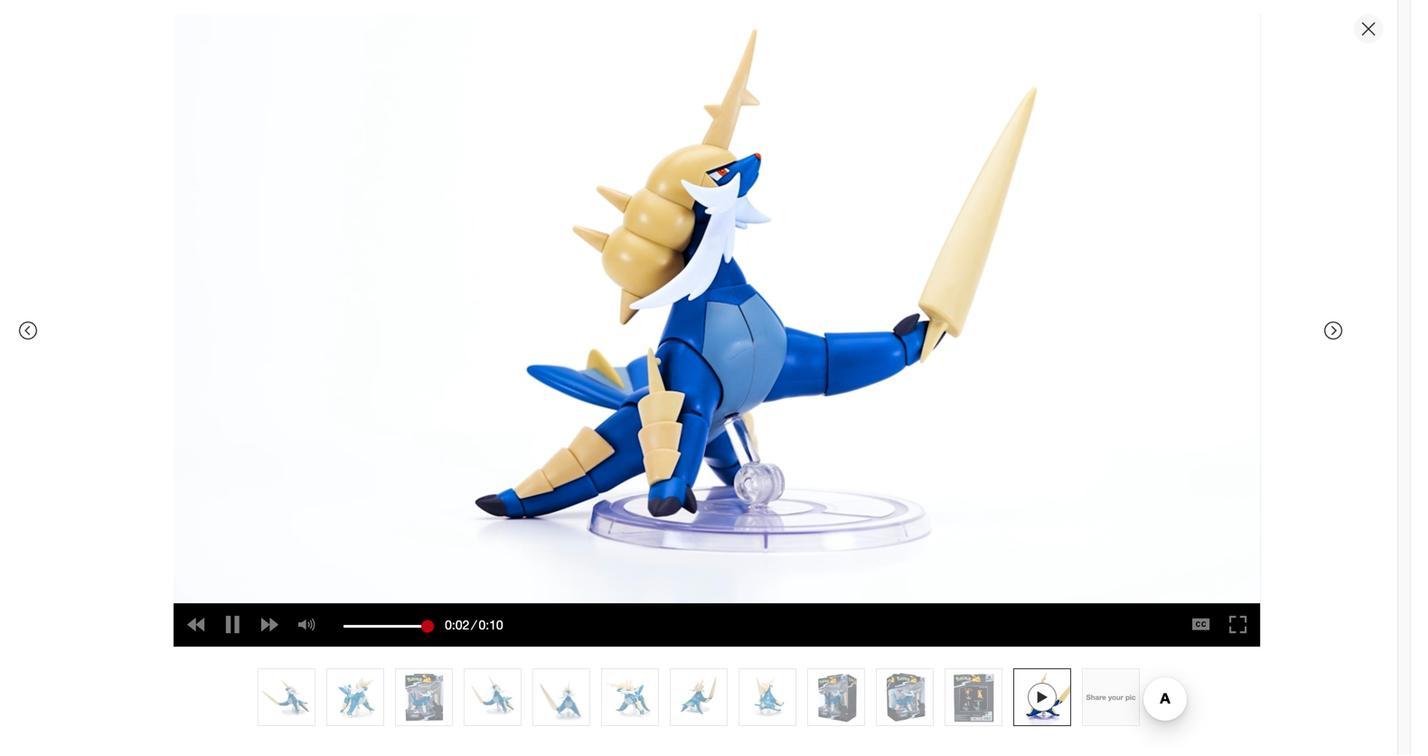 Task type: locate. For each thing, give the bounding box(es) containing it.
not for delivery
[[880, 329, 898, 343]]

trainer
[[886, 112, 954, 137]]

with inside save 5% every day with redcard
[[757, 590, 782, 606]]

available
[[753, 328, 795, 342], [901, 329, 943, 343]]

select
[[819, 112, 880, 137]]

figure
[[1195, 112, 1258, 137]]

pok&#233;mon select trainer series samurott action figure (target exclusive), 6 of 13 image
[[386, 619, 677, 756], [602, 670, 658, 726]]

0:02 ∕ 0:10
[[445, 618, 503, 633]]

sale
[[720, 220, 746, 236]]

with affirm on orders over $100
[[757, 648, 935, 664]]

available down delivery
[[901, 329, 943, 343]]

when
[[720, 240, 753, 256]]

0 horizontal spatial available
[[753, 328, 795, 342]]

0:02 ∕ 0:10 dialog
[[0, 0, 1411, 756]]

pok&#233;mon select trainer series samurott action figure (target exclusive), 10 of 13 image
[[877, 670, 933, 726]]

not inside pickup not available
[[732, 328, 750, 342]]

action
[[1126, 112, 1189, 137]]

available down pickup
[[753, 328, 795, 342]]

delivery not available
[[880, 308, 943, 343]]

with left the affirm
[[757, 648, 782, 664]]

pok&#233;mon select trainer series samurott action figure (target exclusive), 6 of 13 image inside '0:02 ∕ 0:10' dialog
[[602, 670, 658, 726]]

share
[[1086, 693, 1106, 702]]

you
[[821, 400, 846, 418]]

every
[[820, 569, 857, 587]]

pok&#233;mon select trainer series samurott action figure (target exclusive), 3 of 13 image
[[80, 313, 372, 605], [396, 670, 452, 726]]

$9.99
[[720, 191, 771, 217]]

san jose oakridge button
[[795, 371, 919, 392]]

pok&#233;mon select trainer series samurott action figure (target exclusive), 2 of 13 image
[[327, 670, 383, 726]]

0 vertical spatial pok&#233;mon select trainer series samurott action figure (target exclusive), 3 of 13 image
[[80, 313, 372, 605]]

available inside pickup not available
[[753, 328, 795, 342]]

on
[[822, 648, 836, 664]]

pok&#233;mon select trainer series samurott action figure (target exclusive), 7 of 13 image
[[671, 670, 727, 726]]

play pok&#233;mon select trainer series samurott action figure (target exclusive), 12 of 13, play video image
[[1014, 670, 1070, 726]]

0 vertical spatial with
[[757, 590, 782, 606]]

1 horizontal spatial available
[[901, 329, 943, 343]]

available
[[720, 400, 782, 418]]

not left sold
[[720, 372, 744, 390]]

not
[[732, 328, 750, 342], [880, 329, 898, 343], [720, 372, 744, 390]]

not inside delivery not available
[[880, 329, 898, 343]]

pokémon
[[720, 112, 813, 137]]

0 horizontal spatial pok&#233;mon select trainer series samurott action figure (target exclusive), 3 of 13 image
[[80, 313, 372, 605]]

shop
[[720, 91, 751, 107]]

jose
[[825, 372, 855, 390]]

shop all pokémon select trainer series samurott action figure (target exclusive)
[[720, 91, 1258, 163]]

0:02
[[445, 618, 469, 633]]

not down delivery
[[880, 329, 898, 343]]

pok&#233;mon select trainer series samurott action figure (target exclusive), 4 of 13 image
[[386, 313, 677, 605], [465, 670, 521, 726]]

sale save when purchased online
[[720, 220, 854, 256]]

with down save
[[757, 590, 782, 606]]

1 vertical spatial pok&#233;mon select trainer series samurott action figure (target exclusive), 1 of 13 image
[[259, 670, 315, 726]]

0:10
[[479, 618, 503, 633]]

share your pic
[[1086, 693, 1136, 702]]

day
[[861, 569, 886, 587]]

pok&#233;mon select trainer series samurott action figure (target exclusive), 5 of 13 image
[[80, 619, 372, 756], [533, 670, 589, 726]]

pickup not available
[[732, 308, 795, 342]]

not down pickup
[[732, 328, 750, 342]]

pickup
[[732, 308, 779, 325]]

1 vertical spatial with
[[757, 648, 782, 664]]

save 5% every day with redcard
[[757, 569, 886, 606]]

1 with from the top
[[757, 590, 782, 606]]

redcard
[[785, 590, 836, 606]]

1 vertical spatial pok&#233;mon select trainer series samurott action figure (target exclusive), 3 of 13 image
[[396, 670, 452, 726]]

ready
[[720, 421, 762, 438]]

$100
[[908, 648, 935, 664]]

share your pic button
[[1082, 669, 1140, 727]]

available inside delivery not available
[[901, 329, 943, 343]]

save
[[750, 222, 772, 235]]

pok&#233;mon select trainer series samurott action figure (target exclusive), 1 of 13 image
[[80, 0, 677, 28], [259, 670, 315, 726]]

with
[[757, 590, 782, 606], [757, 648, 782, 664]]

oakridge
[[859, 372, 919, 390]]



Task type: vqa. For each thing, say whether or not it's contained in the screenshot.
the middle "your"
no



Task type: describe. For each thing, give the bounding box(es) containing it.
pok&#233;mon select trainer series samurott action figure (target exclusive), 2 of 13, play video image
[[80, 43, 677, 299]]

pok&#233;mon select trainer series samurott action figure (target exclusive), 9 of 13 image
[[808, 670, 864, 726]]

0 horizontal spatial pok&#233;mon select trainer series samurott action figure (target exclusive), 5 of 13 image
[[80, 619, 372, 756]]

sold
[[748, 372, 775, 390]]

for
[[807, 529, 824, 546]]

5%
[[794, 569, 816, 587]]

at
[[779, 372, 791, 390]]

over
[[880, 648, 904, 664]]

2 with from the top
[[757, 648, 782, 664]]

exclusive)
[[795, 138, 893, 163]]

near
[[786, 400, 817, 418]]

2
[[808, 421, 816, 438]]

hours
[[820, 421, 856, 438]]

not sold at san jose oakridge
[[720, 372, 919, 390]]

series
[[960, 112, 1022, 137]]

∕
[[473, 618, 475, 633]]

your
[[1108, 693, 1123, 702]]

1 horizontal spatial pok&#233;mon select trainer series samurott action figure (target exclusive), 5 of 13 image
[[533, 670, 589, 726]]

san
[[795, 372, 821, 390]]

0 vertical spatial pok&#233;mon select trainer series samurott action figure (target exclusive), 1 of 13 image
[[80, 0, 677, 28]]

1 vertical spatial pok&#233;mon select trainer series samurott action figure (target exclusive), 4 of 13 image
[[465, 670, 521, 726]]

save
[[757, 569, 790, 587]]

affirm
[[785, 648, 819, 664]]

available near you ready within 2 hours
[[720, 400, 856, 438]]

orders
[[840, 648, 876, 664]]

registries
[[828, 529, 888, 546]]

delivery
[[880, 308, 936, 326]]

pic
[[1125, 693, 1136, 702]]

available for delivery
[[901, 329, 943, 343]]

0 vertical spatial pok&#233;mon select trainer series samurott action figure (target exclusive), 4 of 13 image
[[386, 313, 677, 605]]

eligible for registries
[[757, 529, 888, 546]]

pok&#233;mon select trainer series samurott action figure (target exclusive), 8 of 13 image
[[739, 670, 796, 726]]

eligible
[[757, 529, 803, 546]]

(target
[[720, 138, 789, 163]]

available for pickup
[[753, 328, 795, 342]]

shop all link
[[720, 91, 823, 107]]

samurott
[[1028, 112, 1120, 137]]

1 horizontal spatial pok&#233;mon select trainer series samurott action figure (target exclusive), 3 of 13 image
[[396, 670, 452, 726]]

What can we help you find? suggestions appear below search field
[[653, 16, 1103, 56]]

within
[[766, 421, 804, 438]]

all
[[754, 91, 766, 107]]

not for pickup
[[732, 328, 750, 342]]

online
[[821, 240, 854, 256]]

purchased
[[757, 240, 817, 256]]

pok&#233;mon select trainer series samurott action figure (target exclusive), 11 of 13 image
[[946, 670, 1002, 726]]



